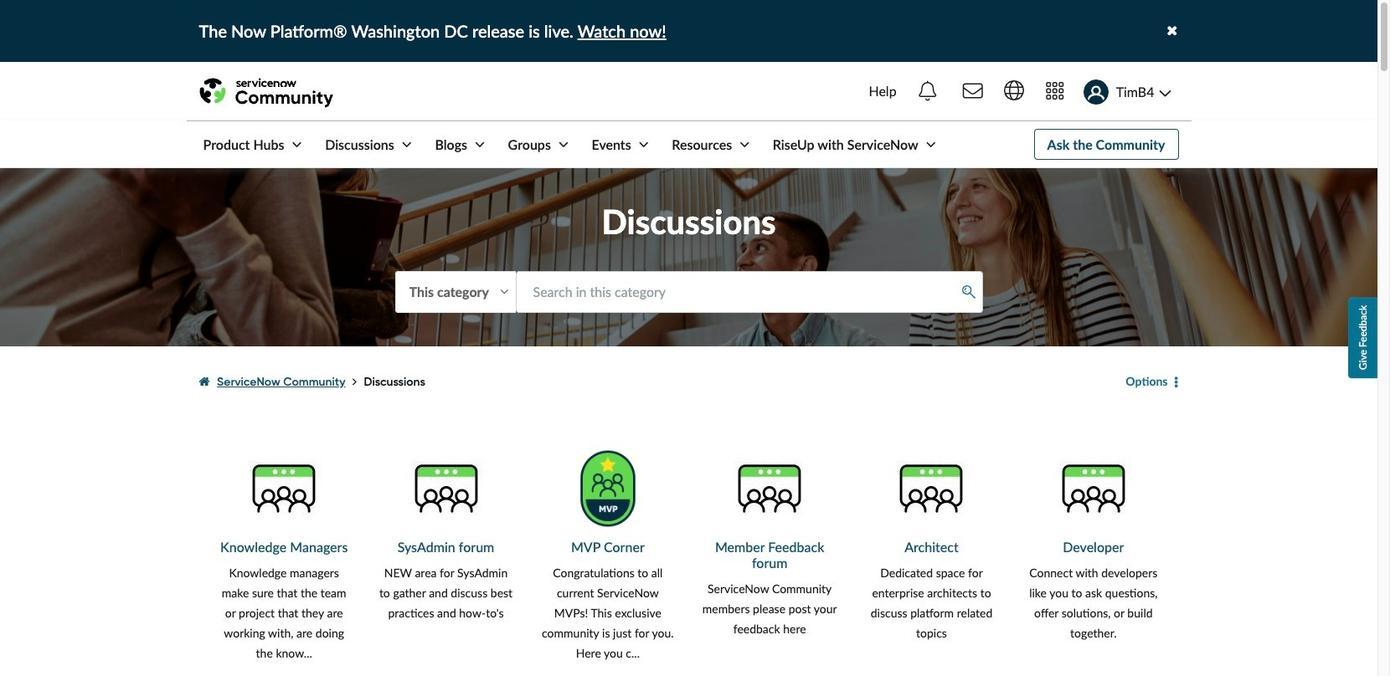 Task type: locate. For each thing, give the bounding box(es) containing it.
list
[[199, 359, 1115, 405]]

menu bar
[[186, 122, 940, 168]]

None submit
[[956, 280, 982, 304]]

language selector image
[[1004, 80, 1024, 100]]



Task type: describe. For each thing, give the bounding box(es) containing it.
close image
[[1167, 24, 1178, 38]]

Search text field
[[516, 272, 983, 313]]

timb4 image
[[1084, 79, 1109, 105]]



Task type: vqa. For each thing, say whether or not it's contained in the screenshot.
SERVICENOW 'image'
no



